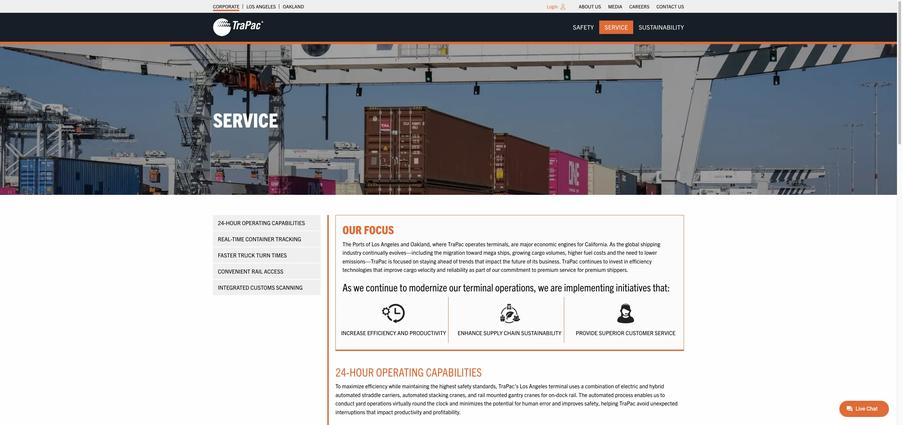 Task type: vqa. For each thing, say whether or not it's contained in the screenshot.
rightmost allowed
no



Task type: locate. For each thing, give the bounding box(es) containing it.
capabilities inside 24-hour operating capabilities link
[[272, 220, 305, 226]]

efficiency
[[630, 258, 652, 264], [365, 383, 388, 389]]

our inside "the ports of los angeles and oakland, where trapac operates terminals, are major economic engines for california. as the global shipping industry continually evolves—including the migration toward mega ships, growing cargo volumes, higher fuel costs and the need to lower emissions—trapac is focused on staying ahead of trends that impact the future of its business. trapac continues to invest in efficiency technologies that improve cargo velocity and reliability as part of our commitment to premium service for premium shippers."
[[492, 266, 500, 273]]

the up "industry"
[[343, 241, 351, 247]]

0 vertical spatial operating
[[242, 220, 271, 226]]

increase efficiency and productivity
[[341, 330, 446, 336]]

1 vertical spatial that
[[373, 266, 383, 273]]

0 vertical spatial efficiency
[[630, 258, 652, 264]]

2 vertical spatial angeles
[[529, 383, 548, 389]]

menu bar containing about us
[[575, 2, 688, 11]]

angeles inside "the ports of los angeles and oakland, where trapac operates terminals, are major economic engines for california. as the global shipping industry continually evolves—including the migration toward mega ships, growing cargo volumes, higher fuel costs and the need to lower emissions—trapac is focused on staying ahead of trends that impact the future of its business. trapac continues to invest in efficiency technologies that improve cargo velocity and reliability as part of our commitment to premium service for premium shippers."
[[381, 241, 399, 247]]

about us
[[579, 3, 601, 9]]

scanning
[[276, 284, 303, 291]]

the down ships,
[[503, 258, 510, 264]]

1 vertical spatial 24-
[[336, 364, 350, 379]]

1 vertical spatial the
[[579, 391, 588, 398]]

1 horizontal spatial operating
[[376, 364, 424, 379]]

of
[[366, 241, 370, 247], [453, 258, 458, 264], [527, 258, 531, 264], [486, 266, 491, 273], [615, 383, 620, 389]]

0 vertical spatial terminal
[[463, 280, 493, 293]]

as right california.
[[610, 241, 615, 247]]

los angeles link
[[246, 2, 276, 11]]

our down reliability
[[449, 280, 461, 293]]

automated down 'maintaining'
[[403, 391, 428, 398]]

us right about
[[595, 3, 601, 9]]

2 automated from the left
[[403, 391, 428, 398]]

us right contact
[[678, 3, 684, 9]]

need
[[626, 249, 638, 256]]

to right the us
[[660, 391, 665, 398]]

technologies
[[343, 266, 372, 273]]

0 vertical spatial los
[[246, 3, 255, 9]]

1 vertical spatial terminal
[[549, 383, 568, 389]]

0 vertical spatial that
[[475, 258, 484, 264]]

carriers,
[[382, 391, 401, 398]]

24- up real- on the left bottom
[[218, 220, 226, 226]]

hybrid
[[650, 383, 664, 389]]

and down ahead
[[437, 266, 446, 273]]

2 horizontal spatial trapac
[[620, 400, 636, 407]]

angeles up cranes
[[529, 383, 548, 389]]

1 horizontal spatial service
[[605, 23, 628, 31]]

1 horizontal spatial terminal
[[549, 383, 568, 389]]

terminal inside to maximize efficiency while maintaining the highest safety standards, trapac's los angeles terminal uses a combination of electric and hybrid automated straddle carriers, automated stacking cranes, and rail mounted gantry cranes for on-dock rail. the automated process enables us to conduct yard operations virtually round the clock and minimizes the potential for human error and improves safety, helping trapac avoid unexpected interruptions that impact productivity and profitability.
[[549, 383, 568, 389]]

1 horizontal spatial hour
[[350, 364, 374, 379]]

1 horizontal spatial we
[[538, 280, 549, 293]]

cargo down on
[[404, 266, 417, 273]]

volumes,
[[546, 249, 567, 256]]

staying
[[420, 258, 436, 264]]

2 horizontal spatial angeles
[[529, 383, 548, 389]]

1 horizontal spatial trapac
[[562, 258, 578, 264]]

1 vertical spatial impact
[[377, 409, 393, 415]]

trapac up service at bottom
[[562, 258, 578, 264]]

operations,
[[495, 280, 536, 293]]

operating up while
[[376, 364, 424, 379]]

enables
[[635, 391, 653, 398]]

our right part
[[492, 266, 500, 273]]

menu bar up service link
[[575, 2, 688, 11]]

0 vertical spatial the
[[343, 241, 351, 247]]

corporate
[[213, 3, 239, 9]]

automated down combination
[[589, 391, 614, 398]]

1 horizontal spatial impact
[[485, 258, 502, 264]]

1 horizontal spatial our
[[492, 266, 500, 273]]

2 vertical spatial los
[[520, 383, 528, 389]]

media
[[608, 3, 622, 9]]

1 horizontal spatial angeles
[[381, 241, 399, 247]]

premium down continues
[[585, 266, 606, 273]]

0 horizontal spatial automated
[[336, 391, 361, 398]]

0 horizontal spatial impact
[[377, 409, 393, 415]]

are
[[511, 241, 519, 247], [551, 280, 562, 293]]

to down costs on the right bottom of page
[[603, 258, 608, 264]]

0 horizontal spatial cargo
[[404, 266, 417, 273]]

cargo up its
[[532, 249, 545, 256]]

0 horizontal spatial efficiency
[[365, 383, 388, 389]]

as inside "the ports of los angeles and oakland, where trapac operates terminals, are major economic engines for california. as the global shipping industry continually evolves—including the migration toward mega ships, growing cargo volumes, higher fuel costs and the need to lower emissions—trapac is focused on staying ahead of trends that impact the future of its business. trapac continues to invest in efficiency technologies that improve cargo velocity and reliability as part of our commitment to premium service for premium shippers."
[[610, 241, 615, 247]]

the down rail
[[484, 400, 492, 407]]

part
[[476, 266, 485, 273]]

1 horizontal spatial 24-
[[336, 364, 350, 379]]

0 vertical spatial 24-hour operating capabilities
[[218, 220, 305, 226]]

1 horizontal spatial 24-hour operating capabilities
[[336, 364, 482, 379]]

1 vertical spatial operating
[[376, 364, 424, 379]]

1 vertical spatial hour
[[350, 364, 374, 379]]

0 horizontal spatial trapac
[[448, 241, 464, 247]]

1 vertical spatial trapac
[[562, 258, 578, 264]]

oakland,
[[411, 241, 431, 247]]

productivity
[[410, 330, 446, 336]]

careers link
[[629, 2, 650, 11]]

los up continually
[[372, 241, 380, 247]]

that inside to maximize efficiency while maintaining the highest safety standards, trapac's los angeles terminal uses a combination of electric and hybrid automated straddle carriers, automated stacking cranes, and rail mounted gantry cranes for on-dock rail. the automated process enables us to conduct yard operations virtually round the clock and minimizes the potential for human error and improves safety, helping trapac avoid unexpected interruptions that impact productivity and profitability.
[[367, 409, 376, 415]]

enhance supply chain sustainability
[[458, 330, 562, 336]]

trapac inside to maximize efficiency while maintaining the highest safety standards, trapac's los angeles terminal uses a combination of electric and hybrid automated straddle carriers, automated stacking cranes, and rail mounted gantry cranes for on-dock rail. the automated process enables us to conduct yard operations virtually round the clock and minimizes the potential for human error and improves safety, helping trapac avoid unexpected interruptions that impact productivity and profitability.
[[620, 400, 636, 407]]

container
[[246, 236, 275, 242]]

avoid
[[637, 400, 649, 407]]

2 horizontal spatial automated
[[589, 391, 614, 398]]

0 vertical spatial are
[[511, 241, 519, 247]]

1 vertical spatial capabilities
[[426, 364, 482, 379]]

angeles left oakland link
[[256, 3, 276, 9]]

sustainability
[[639, 23, 684, 31]]

industry
[[343, 249, 361, 256]]

convenient rail access
[[218, 268, 284, 275]]

mega
[[484, 249, 496, 256]]

0 vertical spatial cargo
[[532, 249, 545, 256]]

the inside to maximize efficiency while maintaining the highest safety standards, trapac's los angeles terminal uses a combination of electric and hybrid automated straddle carriers, automated stacking cranes, and rail mounted gantry cranes for on-dock rail. the automated process enables us to conduct yard operations virtually round the clock and minimizes the potential for human error and improves safety, helping trapac avoid unexpected interruptions that impact productivity and profitability.
[[579, 391, 588, 398]]

media link
[[608, 2, 622, 11]]

that:
[[653, 280, 670, 293]]

angeles up continually
[[381, 241, 399, 247]]

0 horizontal spatial we
[[354, 280, 364, 293]]

of inside to maximize efficiency while maintaining the highest safety standards, trapac's los angeles terminal uses a combination of electric and hybrid automated straddle carriers, automated stacking cranes, and rail mounted gantry cranes for on-dock rail. the automated process enables us to conduct yard operations virtually round the clock and minimizes the potential for human error and improves safety, helping trapac avoid unexpected interruptions that impact productivity and profitability.
[[615, 383, 620, 389]]

1 horizontal spatial automated
[[403, 391, 428, 398]]

0 vertical spatial our
[[492, 266, 500, 273]]

service menu item
[[599, 20, 634, 34]]

integrated customs scanning
[[218, 284, 303, 291]]

the left clock
[[427, 400, 435, 407]]

0 horizontal spatial the
[[343, 241, 351, 247]]

and up 'invest' at the right bottom
[[607, 249, 616, 256]]

1 vertical spatial efficiency
[[365, 383, 388, 389]]

of right part
[[486, 266, 491, 273]]

human
[[522, 400, 538, 407]]

automated
[[336, 391, 361, 398], [403, 391, 428, 398], [589, 391, 614, 398]]

access
[[264, 268, 284, 275]]

los up corporate image
[[246, 3, 255, 9]]

of left its
[[527, 258, 531, 264]]

us
[[595, 3, 601, 9], [678, 3, 684, 9]]

angeles
[[256, 3, 276, 9], [381, 241, 399, 247], [529, 383, 548, 389]]

the down a
[[579, 391, 588, 398]]

rail
[[478, 391, 485, 398]]

and down cranes,
[[450, 400, 458, 407]]

1 horizontal spatial cargo
[[532, 249, 545, 256]]

its
[[533, 258, 538, 264]]

maximize
[[342, 383, 364, 389]]

focus
[[364, 222, 394, 237]]

cranes
[[524, 391, 540, 398]]

real-time container tracking link
[[213, 231, 321, 247]]

we down technologies
[[354, 280, 364, 293]]

0 horizontal spatial are
[[511, 241, 519, 247]]

trapac down process
[[620, 400, 636, 407]]

efficiency down need
[[630, 258, 652, 264]]

for right service at bottom
[[577, 266, 584, 273]]

are down service at bottom
[[551, 280, 562, 293]]

1 premium from the left
[[538, 266, 559, 273]]

impact down operations
[[377, 409, 393, 415]]

impact down the mega
[[485, 258, 502, 264]]

electric
[[621, 383, 638, 389]]

menu bar containing safety
[[568, 20, 690, 34]]

2 vertical spatial trapac
[[620, 400, 636, 407]]

1 automated from the left
[[336, 391, 361, 398]]

24-hour operating capabilities up container
[[218, 220, 305, 226]]

2 horizontal spatial los
[[520, 383, 528, 389]]

1 vertical spatial angeles
[[381, 241, 399, 247]]

24- up "to"
[[336, 364, 350, 379]]

2 us from the left
[[678, 3, 684, 9]]

1 horizontal spatial as
[[610, 241, 615, 247]]

safety
[[573, 23, 594, 31]]

hour up time
[[226, 220, 241, 226]]

hour up maximize on the left of page
[[350, 364, 374, 379]]

0 vertical spatial as
[[610, 241, 615, 247]]

growing
[[512, 249, 531, 256]]

los inside to maximize efficiency while maintaining the highest safety standards, trapac's los angeles terminal uses a combination of electric and hybrid automated straddle carriers, automated stacking cranes, and rail mounted gantry cranes for on-dock rail. the automated process enables us to conduct yard operations virtually round the clock and minimizes the potential for human error and improves safety, helping trapac avoid unexpected interruptions that impact productivity and profitability.
[[520, 383, 528, 389]]

0 horizontal spatial 24-
[[218, 220, 226, 226]]

1 horizontal spatial premium
[[585, 266, 606, 273]]

1 vertical spatial los
[[372, 241, 380, 247]]

safety,
[[585, 400, 600, 407]]

1 us from the left
[[595, 3, 601, 9]]

convenient rail access link
[[213, 264, 321, 279]]

1 horizontal spatial the
[[579, 391, 588, 398]]

capabilities
[[272, 220, 305, 226], [426, 364, 482, 379]]

24-hour operating capabilities
[[218, 220, 305, 226], [336, 364, 482, 379]]

migration
[[443, 249, 465, 256]]

2 vertical spatial that
[[367, 409, 376, 415]]

los up gantry at the bottom of page
[[520, 383, 528, 389]]

0 vertical spatial 24-
[[218, 220, 226, 226]]

login link
[[547, 3, 558, 9]]

0 horizontal spatial 24-hour operating capabilities
[[218, 220, 305, 226]]

0 vertical spatial angeles
[[256, 3, 276, 9]]

light image
[[561, 4, 565, 9]]

capabilities up highest
[[426, 364, 482, 379]]

terminal down part
[[463, 280, 493, 293]]

0 horizontal spatial as
[[343, 280, 352, 293]]

terminal
[[463, 280, 493, 293], [549, 383, 568, 389]]

1 vertical spatial cargo
[[404, 266, 417, 273]]

trapac up migration
[[448, 241, 464, 247]]

0 vertical spatial impact
[[485, 258, 502, 264]]

0 vertical spatial hour
[[226, 220, 241, 226]]

integrated
[[218, 284, 249, 291]]

interruptions
[[336, 409, 365, 415]]

service inside 'menu item'
[[605, 23, 628, 31]]

impact
[[485, 258, 502, 264], [377, 409, 393, 415]]

1 horizontal spatial efficiency
[[630, 258, 652, 264]]

automated up conduct
[[336, 391, 361, 398]]

menu bar
[[575, 2, 688, 11], [568, 20, 690, 34]]

0 horizontal spatial us
[[595, 3, 601, 9]]

our
[[492, 266, 500, 273], [449, 280, 461, 293]]

0 vertical spatial menu bar
[[575, 2, 688, 11]]

our focus
[[343, 222, 394, 237]]

that down operations
[[367, 409, 376, 415]]

menu bar down careers link
[[568, 20, 690, 34]]

1 horizontal spatial us
[[678, 3, 684, 9]]

of up process
[[615, 383, 620, 389]]

continues
[[579, 258, 602, 264]]

to right need
[[639, 249, 643, 256]]

while
[[389, 383, 401, 389]]

capabilities up tracking
[[272, 220, 305, 226]]

uses
[[569, 383, 580, 389]]

24-hour operating capabilities up 'maintaining'
[[336, 364, 482, 379]]

0 horizontal spatial premium
[[538, 266, 559, 273]]

0 horizontal spatial service
[[213, 107, 278, 132]]

unexpected
[[651, 400, 678, 407]]

commitment
[[501, 266, 531, 273]]

efficiency inside to maximize efficiency while maintaining the highest safety standards, trapac's los angeles terminal uses a combination of electric and hybrid automated straddle carriers, automated stacking cranes, and rail mounted gantry cranes for on-dock rail. the automated process enables us to conduct yard operations virtually round the clock and minimizes the potential for human error and improves safety, helping trapac avoid unexpected interruptions that impact productivity and profitability.
[[365, 383, 388, 389]]

1 vertical spatial menu bar
[[568, 20, 690, 34]]

operating
[[242, 220, 271, 226], [376, 364, 424, 379]]

efficiency up straddle
[[365, 383, 388, 389]]

that up part
[[475, 258, 484, 264]]

oakland
[[283, 3, 304, 9]]

0 vertical spatial trapac
[[448, 241, 464, 247]]

operating up real-time container tracking
[[242, 220, 271, 226]]

1 vertical spatial as
[[343, 280, 352, 293]]

integrated customs scanning link
[[213, 280, 321, 295]]

that left improve
[[373, 266, 383, 273]]

global
[[625, 241, 639, 247]]

us for about us
[[595, 3, 601, 9]]

impact inside "the ports of los angeles and oakland, where trapac operates terminals, are major economic engines for california. as the global shipping industry continually evolves—including the migration toward mega ships, growing cargo volumes, higher fuel costs and the need to lower emissions—trapac is focused on staying ahead of trends that impact the future of its business. trapac continues to invest in efficiency technologies that improve cargo velocity and reliability as part of our commitment to premium service for premium shippers."
[[485, 258, 502, 264]]

and
[[397, 330, 408, 336]]

1 vertical spatial our
[[449, 280, 461, 293]]

1 we from the left
[[354, 280, 364, 293]]

as down technologies
[[343, 280, 352, 293]]

1 horizontal spatial are
[[551, 280, 562, 293]]

are up growing
[[511, 241, 519, 247]]

efficiency inside "the ports of los angeles and oakland, where trapac operates terminals, are major economic engines for california. as the global shipping industry continually evolves—including the migration toward mega ships, growing cargo volumes, higher fuel costs and the need to lower emissions—trapac is focused on staying ahead of trends that impact the future of its business. trapac continues to invest in efficiency technologies that improve cargo velocity and reliability as part of our commitment to premium service for premium shippers."
[[630, 258, 652, 264]]

and down on-
[[552, 400, 561, 407]]

1 horizontal spatial los
[[372, 241, 380, 247]]

0 horizontal spatial terminal
[[463, 280, 493, 293]]

0 horizontal spatial capabilities
[[272, 220, 305, 226]]

contact
[[657, 3, 677, 9]]

0 vertical spatial capabilities
[[272, 220, 305, 226]]

we down "business."
[[538, 280, 549, 293]]

0 horizontal spatial angeles
[[256, 3, 276, 9]]

safety link
[[568, 20, 599, 34]]

terminal up dock
[[549, 383, 568, 389]]

premium down "business."
[[538, 266, 559, 273]]

0 vertical spatial service
[[605, 23, 628, 31]]

process
[[615, 391, 633, 398]]



Task type: describe. For each thing, give the bounding box(es) containing it.
higher
[[568, 249, 583, 256]]

enhance
[[458, 330, 482, 336]]

costs
[[594, 249, 606, 256]]

lower
[[645, 249, 657, 256]]

truck
[[238, 252, 255, 259]]

future
[[512, 258, 526, 264]]

1 horizontal spatial capabilities
[[426, 364, 482, 379]]

0 horizontal spatial hour
[[226, 220, 241, 226]]

customer
[[626, 330, 654, 336]]

los inside "the ports of los angeles and oakland, where trapac operates terminals, are major economic engines for california. as the global shipping industry continually evolves—including the migration toward mega ships, growing cargo volumes, higher fuel costs and the need to lower emissions—trapac is focused on staying ahead of trends that impact the future of its business. trapac continues to invest in efficiency technologies that improve cargo velocity and reliability as part of our commitment to premium service for premium shippers."
[[372, 241, 380, 247]]

our
[[343, 222, 362, 237]]

tracking
[[276, 236, 301, 242]]

as we continue to modernize our terminal operations, we are implementing initiatives that:
[[343, 280, 670, 293]]

and up enables
[[640, 383, 648, 389]]

los angeles
[[246, 3, 276, 9]]

1 vertical spatial service
[[213, 107, 278, 132]]

stacking
[[429, 391, 448, 398]]

where
[[433, 241, 447, 247]]

faster truck turn times
[[218, 252, 287, 259]]

convenient
[[218, 268, 251, 275]]

sustainability link
[[634, 20, 690, 34]]

shipping
[[641, 241, 660, 247]]

for up the higher
[[577, 241, 584, 247]]

0 horizontal spatial our
[[449, 280, 461, 293]]

provide superior customer service
[[576, 330, 676, 336]]

real-time container tracking
[[218, 236, 301, 242]]

to
[[336, 383, 341, 389]]

potential
[[493, 400, 514, 407]]

careers
[[629, 3, 650, 9]]

continually
[[363, 249, 388, 256]]

are inside "the ports of los angeles and oakland, where trapac operates terminals, are major economic engines for california. as the global shipping industry continually evolves—including the migration toward mega ships, growing cargo volumes, higher fuel costs and the need to lower emissions—trapac is focused on staying ahead of trends that impact the future of its business. trapac continues to invest in efficiency technologies that improve cargo velocity and reliability as part of our commitment to premium service for premium shippers."
[[511, 241, 519, 247]]

round
[[412, 400, 426, 407]]

of down migration
[[453, 258, 458, 264]]

terminals,
[[487, 241, 510, 247]]

toward
[[466, 249, 482, 256]]

contact us link
[[657, 2, 684, 11]]

2 premium from the left
[[585, 266, 606, 273]]

california.
[[585, 241, 608, 247]]

for down gantry at the bottom of page
[[515, 400, 521, 407]]

oakland link
[[283, 2, 304, 11]]

2 we from the left
[[538, 280, 549, 293]]

us
[[654, 391, 659, 398]]

times
[[272, 252, 287, 259]]

service
[[560, 266, 576, 273]]

standards,
[[473, 383, 497, 389]]

fuel
[[584, 249, 593, 256]]

efficiency
[[367, 330, 396, 336]]

in
[[624, 258, 628, 264]]

chain
[[504, 330, 520, 336]]

provide
[[576, 330, 598, 336]]

turn
[[256, 252, 271, 259]]

helping
[[601, 400, 618, 407]]

rail
[[252, 268, 263, 275]]

us for contact us
[[678, 3, 684, 9]]

improves
[[562, 400, 583, 407]]

highest
[[439, 383, 456, 389]]

dock
[[556, 391, 568, 398]]

implementing
[[564, 280, 614, 293]]

a
[[581, 383, 584, 389]]

the left global
[[617, 241, 624, 247]]

the up 'invest' at the right bottom
[[617, 249, 625, 256]]

gantry
[[508, 391, 523, 398]]

the down where
[[434, 249, 442, 256]]

profitability.
[[433, 409, 461, 415]]

corporate image
[[213, 18, 264, 37]]

combination
[[585, 383, 614, 389]]

about
[[579, 3, 594, 9]]

contact us
[[657, 3, 684, 9]]

as
[[469, 266, 474, 273]]

mounted
[[486, 391, 507, 398]]

and up the 'evolves—including'
[[401, 241, 409, 247]]

1 vertical spatial 24-hour operating capabilities
[[336, 364, 482, 379]]

3 automated from the left
[[589, 391, 614, 398]]

trends
[[459, 258, 474, 264]]

reliability
[[447, 266, 468, 273]]

continue
[[366, 280, 398, 293]]

faster truck turn times link
[[213, 248, 321, 263]]

to down its
[[532, 266, 536, 273]]

superior
[[599, 330, 625, 336]]

and up minimizes
[[468, 391, 477, 398]]

error
[[540, 400, 551, 407]]

angeles inside to maximize efficiency while maintaining the highest safety standards, trapac's los angeles terminal uses a combination of electric and hybrid automated straddle carriers, automated stacking cranes, and rail mounted gantry cranes for on-dock rail. the automated process enables us to conduct yard operations virtually round the clock and minimizes the potential for human error and improves safety, helping trapac avoid unexpected interruptions that impact productivity and profitability.
[[529, 383, 548, 389]]

safety
[[458, 383, 472, 389]]

0 horizontal spatial los
[[246, 3, 255, 9]]

impact inside to maximize efficiency while maintaining the highest safety standards, trapac's los angeles terminal uses a combination of electric and hybrid automated straddle carriers, automated stacking cranes, and rail mounted gantry cranes for on-dock rail. the automated process enables us to conduct yard operations virtually round the clock and minimizes the potential for human error and improves safety, helping trapac avoid unexpected interruptions that impact productivity and profitability.
[[377, 409, 393, 415]]

corporate link
[[213, 2, 239, 11]]

operates
[[465, 241, 486, 247]]

business.
[[539, 258, 561, 264]]

the up stacking
[[431, 383, 438, 389]]

operations
[[367, 400, 392, 407]]

0 horizontal spatial operating
[[242, 220, 271, 226]]

and down "round"
[[423, 409, 432, 415]]

engines
[[558, 241, 576, 247]]

to down improve
[[400, 280, 407, 293]]

focused
[[393, 258, 412, 264]]

the inside "the ports of los angeles and oakland, where trapac operates terminals, are major economic engines for california. as the global shipping industry continually evolves—including the migration toward mega ships, growing cargo volumes, higher fuel costs and the need to lower emissions—trapac is focused on staying ahead of trends that impact the future of its business. trapac continues to invest in efficiency technologies that improve cargo velocity and reliability as part of our commitment to premium service for premium shippers."
[[343, 241, 351, 247]]

of right ports
[[366, 241, 370, 247]]

for left on-
[[541, 391, 548, 398]]

modernize
[[409, 280, 447, 293]]

improve
[[384, 266, 403, 273]]

to inside to maximize efficiency while maintaining the highest safety standards, trapac's los angeles terminal uses a combination of electric and hybrid automated straddle carriers, automated stacking cranes, and rail mounted gantry cranes for on-dock rail. the automated process enables us to conduct yard operations virtually round the clock and minimizes the potential for human error and improves safety, helping trapac avoid unexpected interruptions that impact productivity and profitability.
[[660, 391, 665, 398]]

on
[[413, 258, 419, 264]]

login
[[547, 3, 558, 9]]

1 vertical spatial are
[[551, 280, 562, 293]]

service
[[655, 330, 676, 336]]

invest
[[609, 258, 623, 264]]



